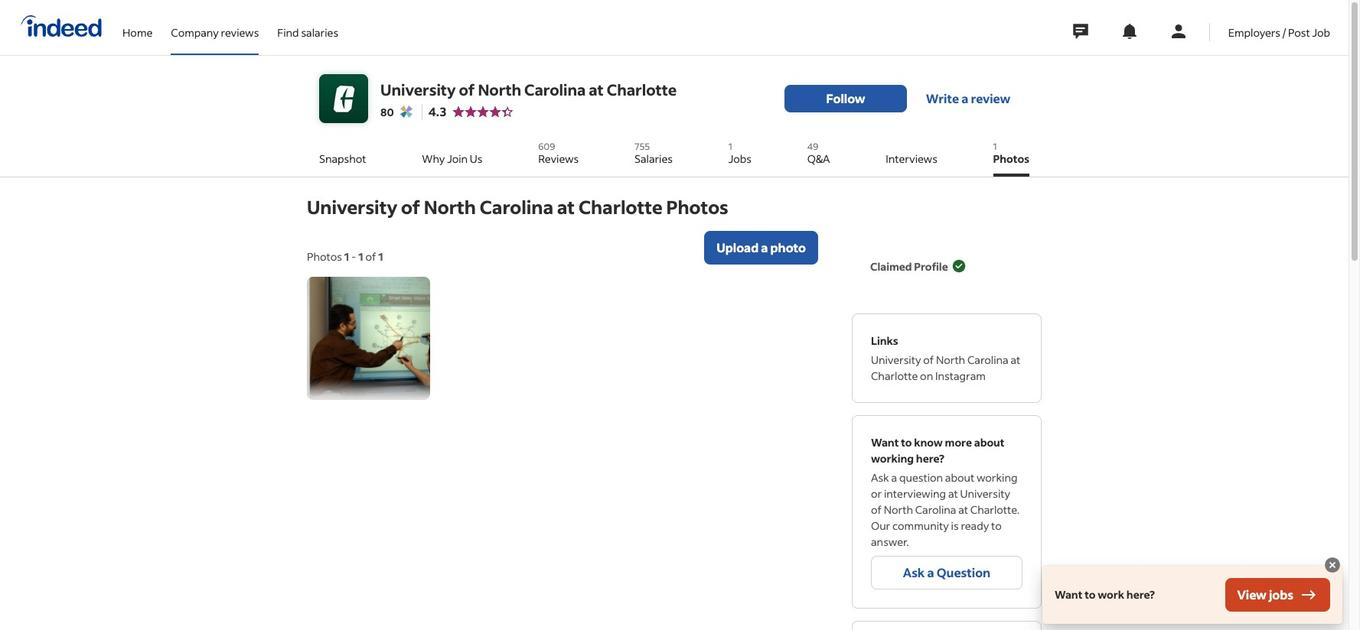 Task type: vqa. For each thing, say whether or not it's contained in the screenshot.


Task type: describe. For each thing, give the bounding box(es) containing it.
links
[[871, 334, 898, 348]]

more
[[945, 436, 972, 450]]

a inside want to know more about working here? ask a question about working or interviewing at university of north carolina at charlotte. our community is ready to answer.
[[891, 471, 897, 485]]

claimed profile
[[870, 259, 948, 274]]

answer.
[[871, 535, 909, 550]]

find salaries link
[[277, 0, 338, 52]]

company
[[171, 25, 219, 39]]

want for want to know more about working here? ask a question about working or interviewing at university of north carolina at charlotte. our community is ready to answer.
[[871, 436, 899, 450]]

employers
[[1228, 25, 1281, 39]]

755 salaries
[[635, 141, 673, 166]]

upload a photo button
[[704, 231, 818, 265]]

a for ask
[[927, 565, 934, 581]]

reviews
[[538, 152, 579, 166]]

here? inside want to know more about working here? ask a question about working or interviewing at university of north carolina at charlotte. our community is ready to answer.
[[916, 452, 944, 466]]

north inside links university of north carolina at charlotte on instagram
[[936, 353, 965, 367]]

49 q&a
[[807, 141, 830, 166]]

question
[[937, 565, 991, 581]]

0 vertical spatial about
[[974, 436, 1005, 450]]

charlotte for university of north carolina at charlotte photos
[[579, 195, 663, 219]]

609 reviews
[[538, 141, 579, 166]]

carolina inside links university of north carolina at charlotte on instagram
[[967, 353, 1009, 367]]

north inside want to know more about working here? ask a question about working or interviewing at university of north carolina at charlotte. our community is ready to answer.
[[884, 503, 913, 517]]

1 vertical spatial working
[[977, 471, 1018, 485]]

on
[[920, 369, 933, 383]]

us
[[470, 152, 483, 166]]

view jobs
[[1237, 587, 1294, 603]]

reviews
[[221, 25, 259, 39]]

university of north carolina at charlotte photos
[[307, 195, 728, 219]]

claimed profile button
[[870, 250, 966, 283]]

university down snapshot
[[307, 195, 397, 219]]

at inside links university of north carolina at charlotte on instagram
[[1011, 353, 1020, 367]]

carolina down "us"
[[480, 195, 553, 219]]

want to know more about working here? ask a question about working or interviewing at university of north carolina at charlotte. our community is ready to answer.
[[871, 436, 1020, 550]]

or
[[871, 487, 882, 501]]

interviewing
[[884, 487, 946, 501]]

jobs
[[728, 152, 752, 166]]

post
[[1288, 25, 1310, 39]]

ask a question link
[[871, 556, 1023, 590]]

messages unread count 0 image
[[1071, 16, 1091, 47]]

to for want to work here?
[[1085, 588, 1096, 602]]

/
[[1283, 25, 1286, 39]]

employers / post job link
[[1228, 0, 1330, 52]]

home
[[122, 25, 153, 39]]

4.3
[[428, 103, 446, 119]]

write
[[926, 90, 959, 106]]

find
[[277, 25, 299, 39]]

join
[[447, 152, 468, 166]]

north up "us"
[[478, 79, 521, 99]]

1 inside the 1 photos
[[993, 141, 997, 152]]

is
[[951, 519, 959, 533]]

upload
[[717, 240, 759, 256]]

employers / post job
[[1228, 25, 1330, 39]]

ask inside want to know more about working here? ask a question about working or interviewing at university of north carolina at charlotte. our community is ready to answer.
[[871, 471, 889, 485]]

question
[[899, 471, 943, 485]]

salaries
[[301, 25, 338, 39]]

-
[[351, 250, 356, 264]]

home link
[[122, 0, 153, 52]]

write a review
[[926, 90, 1010, 106]]

work wellbeing logo image
[[400, 106, 412, 118]]



Task type: locate. For each thing, give the bounding box(es) containing it.
charlotte up 755
[[607, 79, 677, 99]]

review
[[971, 90, 1010, 106]]

to
[[901, 436, 912, 450], [991, 519, 1002, 533], [1085, 588, 1096, 602]]

2 horizontal spatial photos
[[993, 152, 1029, 166]]

2 vertical spatial charlotte
[[871, 369, 918, 383]]

q&a
[[807, 152, 830, 166]]

links university of north carolina at charlotte on instagram
[[871, 334, 1020, 383]]

1 vertical spatial here?
[[1127, 588, 1155, 602]]

community
[[892, 519, 949, 533]]

charlotte.
[[970, 503, 1020, 517]]

university up charlotte.
[[960, 487, 1010, 501]]

photos down "review"
[[993, 152, 1029, 166]]

a
[[962, 90, 968, 106], [761, 240, 768, 256], [891, 471, 897, 485], [927, 565, 934, 581]]

photo of university of north carolina at charlotte, uncc image
[[307, 277, 430, 400]]

0 vertical spatial charlotte
[[607, 79, 677, 99]]

photos 1 - 1 of 1
[[307, 250, 383, 264]]

salaries
[[635, 152, 673, 166]]

0 vertical spatial ask
[[871, 471, 889, 485]]

account image
[[1169, 22, 1188, 41]]

1 jobs
[[728, 141, 752, 166]]

carolina up instagram
[[967, 353, 1009, 367]]

charlotte left on
[[871, 369, 918, 383]]

to left know at the right
[[901, 436, 912, 450]]

know
[[914, 436, 943, 450]]

view
[[1237, 587, 1267, 603]]

ask down answer.
[[903, 565, 925, 581]]

carolina inside want to know more about working here? ask a question about working or interviewing at university of north carolina at charlotte. our community is ready to answer.
[[915, 503, 956, 517]]

university of north carolina at charlotte
[[380, 79, 677, 99]]

0 vertical spatial to
[[901, 436, 912, 450]]

of inside want to know more about working here? ask a question about working or interviewing at university of north carolina at charlotte. our community is ready to answer.
[[871, 503, 882, 517]]

north up instagram
[[936, 353, 965, 367]]

1 vertical spatial want
[[1055, 588, 1083, 602]]

write a review link
[[907, 85, 1029, 113]]

about
[[974, 436, 1005, 450], [945, 471, 974, 485]]

a for upload
[[761, 240, 768, 256]]

view jobs link
[[1225, 579, 1330, 612]]

why join us link
[[422, 135, 483, 177]]

here? right the work at the right of the page
[[1127, 588, 1155, 602]]

carolina
[[524, 79, 586, 99], [480, 195, 553, 219], [967, 353, 1009, 367], [915, 503, 956, 517]]

charlotte down salaries
[[579, 195, 663, 219]]

0 horizontal spatial here?
[[916, 452, 944, 466]]

charlotte
[[607, 79, 677, 99], [579, 195, 663, 219], [871, 369, 918, 383]]

profile
[[914, 259, 948, 274]]

0 horizontal spatial want
[[871, 436, 899, 450]]

of
[[459, 79, 475, 99], [401, 195, 420, 219], [365, 250, 376, 264], [923, 353, 934, 367], [871, 503, 882, 517]]

to for want to know more about working here? ask a question about working or interviewing at university of north carolina at charlotte. our community is ready to answer.
[[901, 436, 912, 450]]

photos left -
[[307, 250, 342, 264]]

a left question
[[927, 565, 934, 581]]

1 vertical spatial to
[[991, 519, 1002, 533]]

photos up 'upload'
[[666, 195, 728, 219]]

to left the work at the right of the page
[[1085, 588, 1096, 602]]

a up interviewing at the right bottom of page
[[891, 471, 897, 485]]

ask up or at the right of page
[[871, 471, 889, 485]]

company reviews link
[[171, 0, 259, 52]]

university up work wellbeing logo
[[380, 79, 456, 99]]

want left know at the right
[[871, 436, 899, 450]]

about right more
[[974, 436, 1005, 450]]

snapshot link
[[319, 135, 366, 177]]

1 horizontal spatial ask
[[903, 565, 925, 581]]

working
[[871, 452, 914, 466], [977, 471, 1018, 485]]

carolina up 609
[[524, 79, 586, 99]]

interviews link
[[886, 135, 937, 177]]

1 horizontal spatial photos
[[666, 195, 728, 219]]

university inside want to know more about working here? ask a question about working or interviewing at university of north carolina at charlotte. our community is ready to answer.
[[960, 487, 1010, 501]]

north
[[478, 79, 521, 99], [424, 195, 476, 219], [936, 353, 965, 367], [884, 503, 913, 517]]

instagram
[[935, 369, 986, 383]]

1 vertical spatial about
[[945, 471, 974, 485]]

photo
[[770, 240, 806, 256]]

a for write
[[962, 90, 968, 106]]

university
[[380, 79, 456, 99], [307, 195, 397, 219], [871, 353, 921, 367], [960, 487, 1010, 501]]

at
[[589, 79, 604, 99], [557, 195, 575, 219], [1011, 353, 1020, 367], [948, 487, 958, 501], [958, 503, 968, 517]]

0 horizontal spatial working
[[871, 452, 914, 466]]

2 vertical spatial photos
[[307, 250, 342, 264]]

follow button
[[785, 85, 907, 113]]

interviews
[[886, 152, 937, 166]]

0 horizontal spatial ask
[[871, 471, 889, 485]]

a left photo
[[761, 240, 768, 256]]

1
[[728, 141, 732, 152], [993, 141, 997, 152], [344, 250, 349, 264], [358, 250, 363, 264], [378, 250, 383, 264]]

want for want to work here?
[[1055, 588, 1083, 602]]

want inside want to know more about working here? ask a question about working or interviewing at university of north carolina at charlotte. our community is ready to answer.
[[871, 436, 899, 450]]

609
[[538, 141, 555, 152]]

here? down know at the right
[[916, 452, 944, 466]]

why join us
[[422, 152, 483, 166]]

1 vertical spatial ask
[[903, 565, 925, 581]]

2 horizontal spatial to
[[1085, 588, 1096, 602]]

755
[[635, 141, 650, 152]]

carolina up community
[[915, 503, 956, 517]]

1 vertical spatial photos
[[666, 195, 728, 219]]

0 horizontal spatial photos
[[307, 250, 342, 264]]

1 horizontal spatial want
[[1055, 588, 1083, 602]]

photos
[[993, 152, 1029, 166], [666, 195, 728, 219], [307, 250, 342, 264]]

ask a question
[[903, 565, 991, 581]]

1 horizontal spatial to
[[991, 519, 1002, 533]]

2 vertical spatial to
[[1085, 588, 1096, 602]]

want
[[871, 436, 899, 450], [1055, 588, 1083, 602]]

0 vertical spatial working
[[871, 452, 914, 466]]

working up the question
[[871, 452, 914, 466]]

0 vertical spatial photos
[[993, 152, 1029, 166]]

to down charlotte.
[[991, 519, 1002, 533]]

here?
[[916, 452, 944, 466], [1127, 588, 1155, 602]]

want to work here?
[[1055, 588, 1155, 602]]

about down more
[[945, 471, 974, 485]]

notifications unread count 0 image
[[1120, 22, 1139, 41]]

university of north carolina at charlotte on instagram link
[[871, 352, 1023, 384]]

0 vertical spatial here?
[[916, 452, 944, 466]]

work
[[1098, 588, 1124, 602]]

our
[[871, 519, 890, 533]]

north down interviewing at the right bottom of page
[[884, 503, 913, 517]]

80
[[380, 104, 394, 119]]

university down links
[[871, 353, 921, 367]]

company reviews
[[171, 25, 259, 39]]

1 inside 1 jobs
[[728, 141, 732, 152]]

find salaries
[[277, 25, 338, 39]]

a right write
[[962, 90, 968, 106]]

follow
[[826, 90, 865, 106]]

working up charlotte.
[[977, 471, 1018, 485]]

0 horizontal spatial to
[[901, 436, 912, 450]]

claimed
[[870, 259, 912, 274]]

a inside button
[[761, 240, 768, 256]]

university inside links university of north carolina at charlotte on instagram
[[871, 353, 921, 367]]

want left the work at the right of the page
[[1055, 588, 1083, 602]]

1 horizontal spatial here?
[[1127, 588, 1155, 602]]

upload a photo
[[717, 240, 806, 256]]

jobs
[[1269, 587, 1294, 603]]

close image
[[1323, 556, 1342, 575]]

snapshot
[[319, 152, 366, 166]]

north down why join us
[[424, 195, 476, 219]]

0 vertical spatial want
[[871, 436, 899, 450]]

charlotte inside links university of north carolina at charlotte on instagram
[[871, 369, 918, 383]]

1 vertical spatial charlotte
[[579, 195, 663, 219]]

why
[[422, 152, 445, 166]]

49
[[807, 141, 818, 152]]

1 horizontal spatial working
[[977, 471, 1018, 485]]

charlotte for university of north carolina at charlotte
[[607, 79, 677, 99]]

job
[[1312, 25, 1330, 39]]

1 photos
[[993, 141, 1029, 166]]

of inside links university of north carolina at charlotte on instagram
[[923, 353, 934, 367]]

ask
[[871, 471, 889, 485], [903, 565, 925, 581]]

ready
[[961, 519, 989, 533]]



